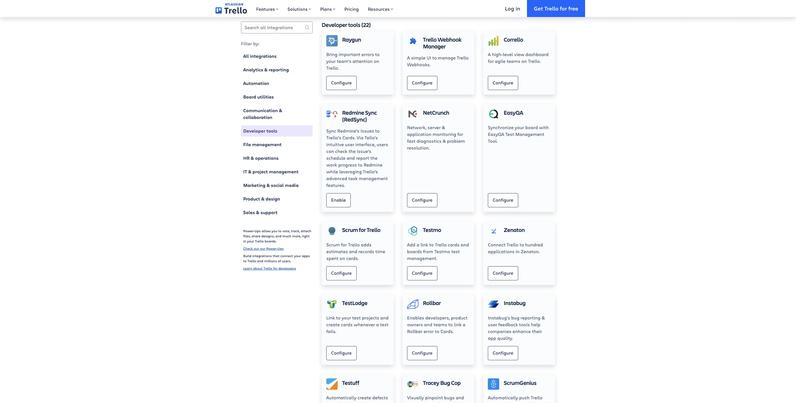 Task type: vqa. For each thing, say whether or not it's contained in the screenshot.
designs,
yes



Task type: describe. For each thing, give the bounding box(es) containing it.
support
[[261, 210, 278, 216]]

marketing & social media
[[243, 182, 299, 189]]

connect trello to hundred applications in zenaton.
[[488, 242, 543, 255]]

visually
[[407, 395, 424, 401]]

to inside add a link to trello cards and boards from testmo test management.
[[429, 242, 434, 248]]

1 vertical spatial management
[[269, 169, 299, 175]]

get trello for free link
[[527, 0, 585, 17]]

& for it & project management
[[248, 169, 252, 175]]

users.
[[282, 259, 291, 263]]

reporting for &
[[269, 67, 289, 73]]

automatically for testuff
[[326, 395, 357, 401]]

your inside bring important errors to your team's attention on trello.
[[326, 58, 336, 64]]

1 vertical spatial power-
[[266, 246, 278, 251]]

schedule
[[326, 155, 346, 161]]

configure for testlodge
[[331, 350, 352, 356]]

link inside enables developers, product owners and teams to link a rollbar error to cards.
[[454, 322, 462, 328]]

activity
[[488, 402, 504, 404]]

configure for scrum for trello
[[331, 270, 352, 276]]

your inside the synchronize your board with easyqa test management tool.
[[515, 124, 524, 130]]

management inside sync redmine's issues to trello's cards. via tello's intuitive user interface,  users can check the issue's schedule and report the work progress to redmine while leveraging trello's advanced task management features.
[[359, 176, 388, 181]]

scrum for scrum for trello adds estimates and records time spent on cards.
[[326, 242, 340, 248]]

visually pinpoint bugs and save a screenshot with bu
[[407, 395, 466, 404]]

sync inside redmine sync (redsync)
[[365, 109, 377, 117]]

configure for trello webhook manager
[[412, 80, 433, 86]]

Search all integrations search field
[[241, 22, 313, 33]]

power-ups allow you to vote, track, attach files, share designs, and much more, right in your trello boards. check out our power-ups build integrations that connect your apps to trello and millions of users. learn about trello for developers
[[243, 229, 311, 271]]

solutions
[[288, 6, 308, 12]]

quality.
[[497, 335, 513, 341]]

designs,
[[261, 234, 275, 238]]

configure link for zenaton
[[488, 267, 518, 281]]

save
[[407, 402, 417, 404]]

trello inside trello webhook manager
[[423, 36, 437, 43]]

it & project management
[[243, 169, 299, 175]]

easyqa inside the synchronize your board with easyqa test management tool.
[[488, 131, 504, 137]]

via
[[357, 135, 364, 141]]

from
[[423, 249, 433, 255]]

a inside the 'visually pinpoint bugs and save a screenshot with bu'
[[418, 402, 421, 404]]

connect
[[281, 254, 293, 258]]

out
[[254, 246, 259, 251]]

marketing
[[243, 182, 266, 189]]

cards. inside sync redmine's issues to trello's cards. via tello's intuitive user interface,  users can check the issue's schedule and report the work progress to redmine while leveraging trello's advanced task management features.
[[343, 135, 356, 141]]

1 horizontal spatial the
[[370, 155, 378, 161]]

feedback
[[498, 322, 518, 328]]

communication & collaboration
[[243, 107, 282, 121]]

developer for developer tools
[[243, 128, 265, 134]]

with inside the synchronize your board with easyqa test management tool.
[[539, 124, 549, 130]]

our
[[260, 246, 265, 251]]

0 vertical spatial rollbar
[[423, 299, 441, 307]]

for inside get trello for free "link"
[[560, 5, 567, 12]]

a inside 'link to your test projects and create cards whenever a test fails.'
[[376, 322, 379, 328]]

their
[[532, 329, 542, 335]]

0 vertical spatial easyqa
[[504, 109, 523, 117]]

to down build
[[243, 259, 247, 263]]

operations
[[255, 155, 279, 161]]

redmine sync (redsync)
[[342, 109, 377, 123]]

synchronize your board with easyqa test management tool.
[[488, 124, 549, 144]]

projects
[[362, 315, 379, 321]]

network, server & application monitoring for fast diagnostics & problem resolution.
[[407, 124, 465, 151]]

time
[[375, 249, 385, 255]]

trello inside 'a simple ui to manage trello webhooks.'
[[457, 55, 469, 61]]

netcrunch
[[423, 109, 449, 117]]

users
[[377, 142, 388, 147]]

& for hr & operations
[[251, 155, 254, 161]]

synchronize
[[488, 124, 514, 130]]

all
[[243, 53, 249, 59]]

cop
[[451, 379, 461, 387]]

can
[[326, 148, 334, 154]]

applications
[[488, 249, 515, 255]]

configure for corrello
[[493, 80, 513, 86]]

trello inside add a link to trello cards and boards from testmo test management.
[[435, 242, 447, 248]]

adds
[[361, 242, 372, 248]]

configure link for testmo
[[407, 267, 437, 281]]

on inside bring important errors to your team's attention on trello.
[[374, 58, 379, 64]]

product & design
[[243, 196, 280, 202]]

solutions button
[[283, 0, 316, 17]]

configure link for trello webhook manager
[[407, 76, 437, 90]]

& for analytics & reporting
[[264, 67, 268, 73]]

server
[[428, 124, 441, 130]]

it & project management link
[[241, 166, 313, 178]]

trello down millions
[[264, 266, 272, 271]]

trello up adds
[[367, 226, 381, 234]]

add
[[407, 242, 416, 248]]

configure link for instabug
[[488, 347, 518, 361]]

and inside automatically create defects in trello and send statu
[[344, 402, 353, 404]]

simple
[[411, 55, 426, 61]]

teams inside enables developers, product owners and teams to link a rollbar error to cards.
[[434, 322, 447, 328]]

hundred
[[525, 242, 543, 248]]

1 vertical spatial test
[[352, 315, 361, 321]]

about
[[253, 266, 263, 271]]

bring important errors to your team's attention on trello.
[[326, 51, 380, 71]]

right
[[302, 234, 310, 238]]

redmine inside sync redmine's issues to trello's cards. via tello's intuitive user interface,  users can check the issue's schedule and report the work progress to redmine while leveraging trello's advanced task management features.
[[364, 162, 383, 168]]

& inside 'instabug's bug reporting & user feedback tools help companies enhance their app quality.'
[[542, 315, 545, 321]]

webhooks.
[[407, 62, 431, 67]]

to inside 'link to your test projects and create cards whenever a test fails.'
[[336, 315, 341, 321]]

link inside add a link to trello cards and boards from testmo test management.
[[421, 242, 428, 248]]

high-
[[492, 51, 503, 57]]

attention
[[353, 58, 373, 64]]

and inside the 'visually pinpoint bugs and save a screenshot with bu'
[[456, 395, 464, 401]]

automatically push trello activity to be matched wit
[[488, 395, 547, 404]]

get trello for free
[[534, 5, 579, 12]]

trello down build
[[248, 259, 256, 263]]

developer for developer tools 22
[[322, 21, 347, 29]]

your left apps
[[294, 254, 301, 258]]

estimates
[[326, 249, 348, 255]]

& for sales & support
[[256, 210, 259, 216]]

a inside add a link to trello cards and boards from testmo test management.
[[417, 242, 420, 248]]

matched
[[517, 402, 536, 404]]

a for corrello
[[488, 51, 491, 57]]

tools inside 'instabug's bug reporting & user feedback tools help companies enhance their app quality.'
[[519, 322, 530, 328]]

and inside add a link to trello cards and boards from testmo test management.
[[461, 242, 469, 248]]

monitoring
[[433, 131, 456, 137]]

enable link
[[326, 193, 351, 208]]

configure for instabug
[[493, 350, 513, 356]]

features button
[[252, 0, 283, 17]]

on inside a high-level view dashboard for agile teams on trello.
[[522, 58, 527, 64]]

connect
[[488, 242, 506, 248]]

log
[[505, 5, 514, 12]]

hr
[[243, 155, 250, 161]]

and inside scrum for trello adds estimates and records time spent on cards.
[[349, 249, 357, 255]]

while
[[326, 169, 338, 175]]

boards
[[407, 249, 422, 255]]

to up tello's
[[375, 128, 380, 134]]

plans button
[[316, 0, 340, 17]]

learn about trello for developers link
[[243, 266, 296, 271]]

product & design link
[[241, 193, 313, 205]]

file management link
[[241, 139, 313, 150]]

all integrations link
[[241, 50, 313, 62]]

a for trello webhook manager
[[407, 55, 410, 61]]

application
[[407, 131, 432, 137]]

sync inside sync redmine's issues to trello's cards. via tello's intuitive user interface,  users can check the issue's schedule and report the work progress to redmine while leveraging trello's advanced task management features.
[[326, 128, 336, 134]]

trello inside automatically create defects in trello and send statu
[[331, 402, 343, 404]]

and inside enables developers, product owners and teams to link a rollbar error to cards.
[[424, 322, 433, 328]]

0 vertical spatial management
[[252, 142, 282, 148]]

management
[[515, 131, 545, 137]]

instabug's bug reporting & user feedback tools help companies enhance their app quality.
[[488, 315, 545, 341]]

build
[[243, 254, 251, 258]]

board utilities link
[[241, 91, 313, 103]]

more,
[[292, 234, 301, 238]]

communication & collaboration link
[[241, 105, 313, 123]]

reporting for bug
[[521, 315, 541, 321]]

attach
[[301, 229, 311, 233]]

scrum for trello adds estimates and records time spent on cards.
[[326, 242, 385, 261]]

your inside 'link to your test projects and create cards whenever a test fails.'
[[342, 315, 351, 321]]

for up adds
[[359, 226, 366, 234]]

enables
[[407, 315, 424, 321]]

a simple ui to manage trello webhooks.
[[407, 55, 469, 67]]

features
[[256, 6, 275, 12]]

marketing & social media link
[[241, 180, 313, 191]]

filter by:
[[241, 41, 259, 47]]

link
[[326, 315, 335, 321]]

0 vertical spatial testmo
[[423, 226, 441, 234]]

for inside the power-ups allow you to vote, track, attach files, share designs, and much more, right in your trello boards. check out our power-ups build integrations that connect your apps to trello and millions of users. learn about trello for developers
[[273, 266, 278, 271]]



Task type: locate. For each thing, give the bounding box(es) containing it.
whenever
[[354, 322, 375, 328]]

configure link for scrum for trello
[[326, 267, 357, 281]]

tools
[[348, 21, 361, 29], [266, 128, 278, 134], [519, 322, 530, 328]]

enables developers, product owners and teams to link a rollbar error to cards.
[[407, 315, 468, 335]]

& up their
[[542, 315, 545, 321]]

0 vertical spatial reporting
[[269, 67, 289, 73]]

on down estimates
[[340, 256, 345, 261]]

ups up share
[[255, 229, 261, 233]]

analytics
[[243, 67, 263, 73]]

add a link to trello cards and boards from testmo test management.
[[407, 242, 469, 261]]

2 vertical spatial tools
[[519, 322, 530, 328]]

automatically create defects in trello and send statu
[[326, 395, 388, 404]]

& right it at the top of the page
[[248, 169, 252, 175]]

file management
[[243, 142, 282, 148]]

1 vertical spatial the
[[370, 155, 378, 161]]

for left free
[[560, 5, 567, 12]]

ups up that
[[278, 246, 284, 251]]

in inside connect trello to hundred applications in zenaton.
[[516, 249, 520, 255]]

& inside 'communication & collaboration'
[[279, 107, 282, 114]]

your right link on the left bottom
[[342, 315, 351, 321]]

trello. down team's at the left top of the page
[[326, 65, 339, 71]]

and inside 'link to your test projects and create cards whenever a test fails.'
[[380, 315, 389, 321]]

0 vertical spatial scrum
[[342, 226, 358, 234]]

for inside the "network, server & application monitoring for fast diagnostics & problem resolution."
[[457, 131, 463, 137]]

pinpoint
[[425, 395, 443, 401]]

redmine
[[342, 109, 364, 117], [364, 162, 383, 168]]

& down monitoring
[[443, 138, 446, 144]]

0 horizontal spatial developer
[[243, 128, 265, 134]]

collaboration
[[243, 114, 272, 121]]

power- up the files,
[[243, 229, 255, 233]]

developer tools link
[[241, 125, 313, 137]]

0 vertical spatial integrations
[[250, 53, 277, 59]]

0 horizontal spatial teams
[[434, 322, 447, 328]]

a down product
[[463, 322, 466, 328]]

intuitive
[[326, 142, 344, 147]]

developer tools 22
[[322, 21, 369, 29]]

advanced
[[326, 176, 347, 181]]

configure link for corrello
[[488, 76, 518, 90]]

user down instabug's
[[488, 322, 497, 328]]

0 vertical spatial trello's
[[326, 135, 341, 141]]

scrum up scrum for trello adds estimates and records time spent on cards.
[[342, 226, 358, 234]]

1 horizontal spatial test
[[380, 322, 389, 328]]

configure for rollbar
[[412, 350, 433, 356]]

1 horizontal spatial user
[[488, 322, 497, 328]]

filter
[[241, 41, 252, 47]]

1 vertical spatial cards.
[[441, 329, 454, 335]]

to right ui
[[432, 55, 437, 61]]

0 vertical spatial ups
[[255, 229, 261, 233]]

issue's
[[357, 148, 371, 154]]

tools up enhance in the bottom right of the page
[[519, 322, 530, 328]]

user up check
[[345, 142, 354, 147]]

1 vertical spatial cards
[[341, 322, 353, 328]]

trello inside scrum for trello adds estimates and records time spent on cards.
[[348, 242, 360, 248]]

ups
[[255, 229, 261, 233], [278, 246, 284, 251]]

problem
[[447, 138, 465, 144]]

test inside add a link to trello cards and boards from testmo test management.
[[451, 249, 460, 255]]

0 horizontal spatial rollbar
[[407, 329, 423, 335]]

configure for testmo
[[412, 270, 433, 276]]

cards inside add a link to trello cards and boards from testmo test management.
[[448, 242, 460, 248]]

scrum
[[342, 226, 358, 234], [326, 242, 340, 248]]

automatically inside automatically create defects in trello and send statu
[[326, 395, 357, 401]]

atlassian trello image
[[216, 3, 247, 14]]

power-
[[243, 229, 255, 233], [266, 246, 278, 251]]

create inside automatically create defects in trello and send statu
[[358, 395, 371, 401]]

link up from
[[421, 242, 428, 248]]

configure for raygun
[[331, 80, 352, 86]]

0 vertical spatial sync
[[365, 109, 377, 117]]

0 horizontal spatial a
[[407, 55, 410, 61]]

redmine up redmine's
[[342, 109, 364, 117]]

1 automatically from the left
[[326, 395, 357, 401]]

file
[[243, 142, 251, 148]]

integrations up analytics & reporting
[[250, 53, 277, 59]]

1 vertical spatial tools
[[266, 128, 278, 134]]

management.
[[407, 256, 437, 261]]

1 vertical spatial reporting
[[521, 315, 541, 321]]

0 horizontal spatial automatically
[[326, 395, 357, 401]]

progress
[[338, 162, 357, 168]]

reporting
[[269, 67, 289, 73], [521, 315, 541, 321]]

trello left adds
[[348, 242, 360, 248]]

create up send
[[358, 395, 371, 401]]

millions
[[264, 259, 277, 263]]

1 vertical spatial user
[[488, 322, 497, 328]]

easyqa
[[504, 109, 523, 117], [488, 131, 504, 137]]

trello up applications
[[507, 242, 519, 248]]

by:
[[253, 41, 259, 47]]

redmine down report
[[364, 162, 383, 168]]

the right check
[[349, 148, 356, 154]]

to inside automatically push trello activity to be matched wit
[[505, 402, 509, 404]]

apps
[[302, 254, 310, 258]]

a down projects
[[376, 322, 379, 328]]

to up from
[[429, 242, 434, 248]]

check
[[335, 148, 348, 154]]

integrations inside the power-ups allow you to vote, track, attach files, share designs, and much more, right in your trello boards. check out our power-ups build integrations that connect your apps to trello and millions of users. learn about trello for developers
[[252, 254, 272, 258]]

reporting inside 'instabug's bug reporting & user feedback tools help companies enhance their app quality.'
[[521, 315, 541, 321]]

1 vertical spatial redmine
[[364, 162, 383, 168]]

rollbar down owners
[[407, 329, 423, 335]]

on down view on the top right
[[522, 58, 527, 64]]

to down report
[[358, 162, 363, 168]]

share
[[252, 234, 261, 238]]

0 vertical spatial developer
[[322, 21, 347, 29]]

enhance
[[513, 329, 531, 335]]

configure link for raygun
[[326, 76, 357, 90]]

2 horizontal spatial tools
[[519, 322, 530, 328]]

& inside the hr & operations link
[[251, 155, 254, 161]]

configure link
[[326, 76, 357, 90], [407, 76, 437, 90], [488, 76, 518, 90], [407, 193, 437, 208], [488, 193, 518, 208], [326, 267, 357, 281], [407, 267, 437, 281], [488, 267, 518, 281], [326, 347, 357, 361], [407, 347, 437, 361], [488, 347, 518, 361]]

test right from
[[451, 249, 460, 255]]

trello. inside a high-level view dashboard for agile teams on trello.
[[528, 58, 541, 64]]

reporting up the help
[[521, 315, 541, 321]]

trello down share
[[255, 239, 264, 244]]

1 horizontal spatial reporting
[[521, 315, 541, 321]]

to down product
[[448, 322, 453, 328]]

with inside the 'visually pinpoint bugs and save a screenshot with bu'
[[447, 402, 457, 404]]

trello. down dashboard
[[528, 58, 541, 64]]

1 horizontal spatial trello.
[[528, 58, 541, 64]]

bugs
[[444, 395, 455, 401]]

scrum for trello
[[342, 226, 381, 234]]

& inside product & design link
[[261, 196, 265, 202]]

trello right manage
[[457, 55, 469, 61]]

0 vertical spatial teams
[[507, 58, 520, 64]]

& inside sales & support link
[[256, 210, 259, 216]]

your left board at the right of the page
[[515, 124, 524, 130]]

& down board utilities link on the top of page
[[279, 107, 282, 114]]

resolution.
[[407, 145, 430, 151]]

1 vertical spatial sync
[[326, 128, 336, 134]]

(redsync)
[[342, 116, 367, 123]]

&
[[264, 67, 268, 73], [279, 107, 282, 114], [442, 124, 445, 130], [443, 138, 446, 144], [251, 155, 254, 161], [248, 169, 252, 175], [267, 182, 270, 189], [261, 196, 265, 202], [256, 210, 259, 216], [542, 315, 545, 321]]

reporting up automation link
[[269, 67, 289, 73]]

1 vertical spatial scrum
[[326, 242, 340, 248]]

& for product & design
[[261, 196, 265, 202]]

configure for netcrunch
[[412, 197, 433, 203]]

0 vertical spatial tools
[[348, 21, 361, 29]]

0 horizontal spatial cards.
[[343, 135, 356, 141]]

network,
[[407, 124, 427, 130]]

0 vertical spatial power-
[[243, 229, 255, 233]]

0 vertical spatial redmine
[[342, 109, 364, 117]]

1 vertical spatial with
[[447, 402, 457, 404]]

tools up file management link
[[266, 128, 278, 134]]

test
[[505, 131, 514, 137]]

companies
[[488, 329, 512, 335]]

with down bugs
[[447, 402, 457, 404]]

management up social
[[269, 169, 299, 175]]

and inside sync redmine's issues to trello's cards. via tello's intuitive user interface,  users can check the issue's schedule and report the work progress to redmine while leveraging trello's advanced task management features.
[[347, 155, 355, 161]]

0 horizontal spatial power-
[[243, 229, 255, 233]]

log in
[[505, 5, 520, 12]]

integrations down our
[[252, 254, 272, 258]]

a left simple
[[407, 55, 410, 61]]

automatically
[[326, 395, 357, 401], [488, 395, 518, 401]]

0 horizontal spatial reporting
[[269, 67, 289, 73]]

user inside 'instabug's bug reporting & user feedback tools help companies enhance their app quality.'
[[488, 322, 497, 328]]

a inside enables developers, product owners and teams to link a rollbar error to cards.
[[463, 322, 466, 328]]

trello's down report
[[363, 169, 378, 175]]

cards. down redmine's
[[343, 135, 356, 141]]

developer down plans dropdown button
[[322, 21, 347, 29]]

to inside 'a simple ui to manage trello webhooks.'
[[432, 55, 437, 61]]

resources button
[[363, 0, 398, 17]]

trello right the get
[[545, 5, 559, 12]]

0 horizontal spatial sync
[[326, 128, 336, 134]]

2 horizontal spatial on
[[522, 58, 527, 64]]

1 horizontal spatial rollbar
[[423, 299, 441, 307]]

for inside a high-level view dashboard for agile teams on trello.
[[488, 58, 494, 64]]

1 vertical spatial teams
[[434, 322, 447, 328]]

1 horizontal spatial scrum
[[342, 226, 358, 234]]

1 horizontal spatial developer
[[322, 21, 347, 29]]

& right hr
[[251, 155, 254, 161]]

sync
[[365, 109, 377, 117], [326, 128, 336, 134]]

easyqa up "synchronize"
[[504, 109, 523, 117]]

trello. inside bring important errors to your team's attention on trello.
[[326, 65, 339, 71]]

& for marketing & social media
[[267, 182, 270, 189]]

0 vertical spatial link
[[421, 242, 428, 248]]

testmo up from
[[423, 226, 441, 234]]

a
[[488, 51, 491, 57], [407, 55, 410, 61]]

0 horizontal spatial with
[[447, 402, 457, 404]]

power- down boards.
[[266, 246, 278, 251]]

scrum inside scrum for trello adds estimates and records time spent on cards.
[[326, 242, 340, 248]]

1 vertical spatial testmo
[[435, 249, 450, 255]]

help
[[531, 322, 541, 328]]

test right whenever
[[380, 322, 389, 328]]

rollbar inside enables developers, product owners and teams to link a rollbar error to cards.
[[407, 329, 423, 335]]

1 horizontal spatial cards
[[448, 242, 460, 248]]

learn
[[243, 266, 252, 271]]

sync up intuitive
[[326, 128, 336, 134]]

1 vertical spatial easyqa
[[488, 131, 504, 137]]

defects
[[372, 395, 388, 401]]

redmine inside redmine sync (redsync)
[[342, 109, 364, 117]]

trello inside connect trello to hundred applications in zenaton.
[[507, 242, 519, 248]]

1 vertical spatial trello.
[[326, 65, 339, 71]]

& inside the analytics & reporting link
[[264, 67, 268, 73]]

0 vertical spatial test
[[451, 249, 460, 255]]

bug
[[440, 379, 450, 387]]

management right task
[[359, 176, 388, 181]]

test up whenever
[[352, 315, 361, 321]]

a left high-
[[488, 51, 491, 57]]

board utilities
[[243, 94, 274, 100]]

utilities
[[257, 94, 274, 100]]

to left be
[[505, 402, 509, 404]]

1 horizontal spatial a
[[488, 51, 491, 57]]

developer down collaboration
[[243, 128, 265, 134]]

push
[[519, 395, 530, 401]]

0 horizontal spatial tools
[[266, 128, 278, 134]]

automatically down testuff
[[326, 395, 357, 401]]

& inside marketing & social media link
[[267, 182, 270, 189]]

cards inside 'link to your test projects and create cards whenever a test fails.'
[[341, 322, 353, 328]]

interface,
[[356, 142, 376, 147]]

teams inside a high-level view dashboard for agile teams on trello.
[[507, 58, 520, 64]]

0 vertical spatial trello.
[[528, 58, 541, 64]]

for left agile
[[488, 58, 494, 64]]

& right sales
[[256, 210, 259, 216]]

& right analytics at the left of page
[[264, 67, 268, 73]]

1 horizontal spatial tools
[[348, 21, 361, 29]]

trello inside automatically push trello activity to be matched wit
[[531, 395, 543, 401]]

0 horizontal spatial user
[[345, 142, 354, 147]]

with right board at the right of the page
[[539, 124, 549, 130]]

board
[[243, 94, 256, 100]]

0 vertical spatial the
[[349, 148, 356, 154]]

0 horizontal spatial cards
[[341, 322, 353, 328]]

1 vertical spatial integrations
[[252, 254, 272, 258]]

configure link for netcrunch
[[407, 193, 437, 208]]

work
[[326, 162, 337, 168]]

testmo right from
[[435, 249, 450, 255]]

automatically inside automatically push trello activity to be matched wit
[[488, 395, 518, 401]]

tool.
[[488, 138, 498, 144]]

teams down developers,
[[434, 322, 447, 328]]

be
[[511, 402, 516, 404]]

1 horizontal spatial create
[[358, 395, 371, 401]]

configure for easyqa
[[493, 197, 513, 203]]

1 horizontal spatial ups
[[278, 246, 284, 251]]

0 horizontal spatial scrum
[[326, 242, 340, 248]]

configure link for testlodge
[[326, 347, 357, 361]]

& inside it & project management link
[[248, 169, 252, 175]]

cards. down developers,
[[441, 329, 454, 335]]

for
[[560, 5, 567, 12], [488, 58, 494, 64], [457, 131, 463, 137], [359, 226, 366, 234], [341, 242, 347, 248], [273, 266, 278, 271]]

the right report
[[370, 155, 378, 161]]

a down visually
[[418, 402, 421, 404]]

automatically for scrumgenius
[[488, 395, 518, 401]]

2 vertical spatial test
[[380, 322, 389, 328]]

a inside a high-level view dashboard for agile teams on trello.
[[488, 51, 491, 57]]

user inside sync redmine's issues to trello's cards. via tello's intuitive user interface,  users can check the issue's schedule and report the work progress to redmine while leveraging trello's advanced task management features.
[[345, 142, 354, 147]]

link down product
[[454, 322, 462, 328]]

1 vertical spatial ups
[[278, 246, 284, 251]]

webhook
[[438, 36, 462, 43]]

testmo inside add a link to trello cards and boards from testmo test management.
[[435, 249, 450, 255]]

issues
[[361, 128, 374, 134]]

easyqa up the tool.
[[488, 131, 504, 137]]

configure link for rollbar
[[407, 347, 437, 361]]

create
[[326, 322, 340, 328], [358, 395, 371, 401]]

2 automatically from the left
[[488, 395, 518, 401]]

report
[[356, 155, 369, 161]]

scrum up estimates
[[326, 242, 340, 248]]

1 horizontal spatial on
[[374, 58, 379, 64]]

& for communication & collaboration
[[279, 107, 282, 114]]

screenshot
[[422, 402, 446, 404]]

on inside scrum for trello adds estimates and records time spent on cards.
[[340, 256, 345, 261]]

1 horizontal spatial with
[[539, 124, 549, 130]]

scrum for scrum for trello
[[342, 226, 358, 234]]

for up estimates
[[341, 242, 347, 248]]

0 vertical spatial create
[[326, 322, 340, 328]]

0 horizontal spatial link
[[421, 242, 428, 248]]

0 vertical spatial user
[[345, 142, 354, 147]]

your down bring
[[326, 58, 336, 64]]

0 horizontal spatial test
[[352, 315, 361, 321]]

1 horizontal spatial cards.
[[441, 329, 454, 335]]

1 horizontal spatial teams
[[507, 58, 520, 64]]

social
[[271, 182, 284, 189]]

user
[[345, 142, 354, 147], [488, 322, 497, 328]]

1 vertical spatial create
[[358, 395, 371, 401]]

create up fails.
[[326, 322, 340, 328]]

0 vertical spatial with
[[539, 124, 549, 130]]

0 horizontal spatial the
[[349, 148, 356, 154]]

tools for developer tools
[[266, 128, 278, 134]]

developer tools
[[243, 128, 278, 134]]

on down errors
[[374, 58, 379, 64]]

2 vertical spatial management
[[359, 176, 388, 181]]

1 vertical spatial trello's
[[363, 169, 378, 175]]

teams down level
[[507, 58, 520, 64]]

test for testlodge
[[380, 322, 389, 328]]

your down the files,
[[247, 239, 254, 244]]

trello up ui
[[423, 36, 437, 43]]

to right you
[[278, 229, 282, 233]]

cards.
[[346, 256, 359, 261]]

2 horizontal spatial test
[[451, 249, 460, 255]]

board
[[525, 124, 538, 130]]

to up zenaton.
[[520, 242, 524, 248]]

0 horizontal spatial ups
[[255, 229, 261, 233]]

0 horizontal spatial on
[[340, 256, 345, 261]]

sync up issues
[[365, 109, 377, 117]]

cards
[[448, 242, 460, 248], [341, 322, 353, 328]]

that
[[273, 254, 280, 258]]

rollbar up developers,
[[423, 299, 441, 307]]

analytics & reporting
[[243, 67, 289, 73]]

trello up "matched"
[[531, 395, 543, 401]]

link to your test projects and create cards whenever a test fails.
[[326, 315, 389, 335]]

1 horizontal spatial power-
[[266, 246, 278, 251]]

0 horizontal spatial create
[[326, 322, 340, 328]]

in inside the power-ups allow you to vote, track, attach files, share designs, and much more, right in your trello boards. check out our power-ups build integrations that connect your apps to trello and millions of users. learn about trello for developers
[[243, 239, 246, 244]]

to right errors
[[375, 51, 380, 57]]

to right error
[[435, 329, 440, 335]]

& up monitoring
[[442, 124, 445, 130]]

0 horizontal spatial trello.
[[326, 65, 339, 71]]

1 vertical spatial link
[[454, 322, 462, 328]]

check out our power-ups link
[[243, 246, 284, 251]]

create inside 'link to your test projects and create cards whenever a test fails.'
[[326, 322, 340, 328]]

important
[[339, 51, 360, 57]]

to right link on the left bottom
[[336, 315, 341, 321]]

for up problem
[[457, 131, 463, 137]]

hr & operations link
[[241, 153, 313, 164]]

free
[[569, 5, 579, 12]]

for down millions
[[273, 266, 278, 271]]

cards. inside enables developers, product owners and teams to link a rollbar error to cards.
[[441, 329, 454, 335]]

to inside bring important errors to your team's attention on trello.
[[375, 51, 380, 57]]

1 horizontal spatial sync
[[365, 109, 377, 117]]

tools for developer tools 22
[[348, 21, 361, 29]]

1 horizontal spatial automatically
[[488, 395, 518, 401]]

management up operations
[[252, 142, 282, 148]]

for inside scrum for trello adds estimates and records time spent on cards.
[[341, 242, 347, 248]]

a inside 'a simple ui to manage trello webhooks.'
[[407, 55, 410, 61]]

in inside automatically create defects in trello and send statu
[[326, 402, 330, 404]]

0 horizontal spatial trello's
[[326, 135, 341, 141]]

trello left send
[[331, 402, 343, 404]]

trello inside get trello for free "link"
[[545, 5, 559, 12]]

test for testmo
[[451, 249, 460, 255]]

& left social
[[267, 182, 270, 189]]

trello's up intuitive
[[326, 135, 341, 141]]

configure link for easyqa
[[488, 193, 518, 208]]

1 horizontal spatial link
[[454, 322, 462, 328]]

owners
[[407, 322, 423, 328]]

1 horizontal spatial trello's
[[363, 169, 378, 175]]

check
[[243, 246, 253, 251]]

configure for zenaton
[[493, 270, 513, 276]]

0 vertical spatial cards
[[448, 242, 460, 248]]

0 vertical spatial cards.
[[343, 135, 356, 141]]

1 vertical spatial developer
[[243, 128, 265, 134]]

to inside connect trello to hundred applications in zenaton.
[[520, 242, 524, 248]]

1 vertical spatial rollbar
[[407, 329, 423, 335]]

automatically up activity
[[488, 395, 518, 401]]



